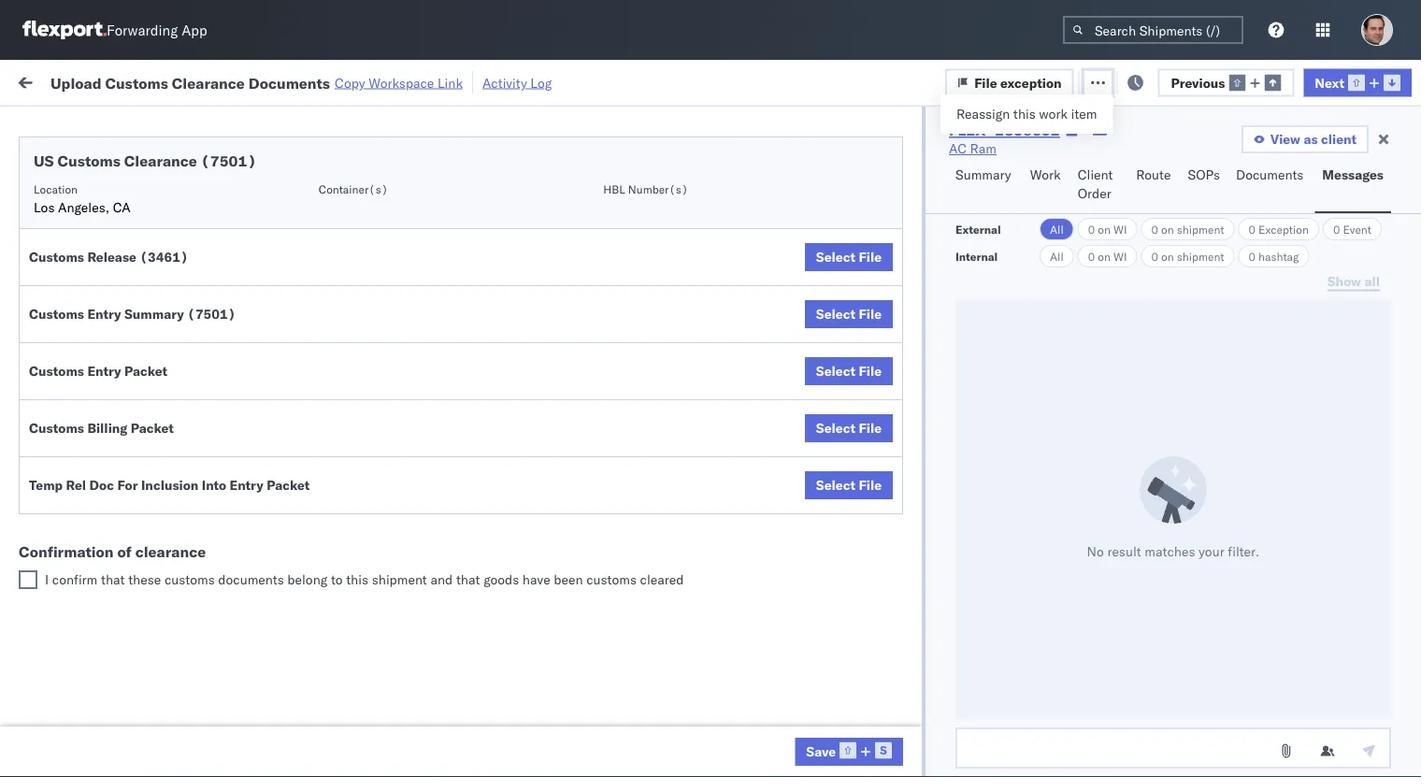 Task type: locate. For each thing, give the bounding box(es) containing it.
0 horizontal spatial work
[[203, 72, 236, 89]]

confirm
[[43, 712, 91, 728], [21, 753, 68, 770]]

2 lcl from the top
[[438, 270, 461, 286]]

1 horizontal spatial numbers
[[1166, 153, 1212, 167]]

message
[[251, 72, 303, 89]]

documents left copy
[[249, 73, 330, 92]]

los inside location los angeles, ca
[[34, 199, 55, 216]]

that down confirmation of clearance
[[101, 571, 125, 588]]

los for topmost "confirm pickup from los angeles international airport" button's confirm pickup from los angeles international airport link
[[169, 712, 190, 728]]

pdt, for 11:59
[[189, 722, 218, 739]]

pdt,
[[181, 393, 210, 410], [182, 434, 211, 451], [181, 517, 210, 533], [182, 558, 211, 574], [190, 599, 219, 615], [189, 722, 218, 739]]

select file button up flex-2285185
[[805, 471, 893, 499]]

select file
[[816, 249, 882, 265], [816, 306, 882, 322], [816, 363, 882, 379], [816, 420, 882, 436], [816, 477, 882, 493]]

1 horizontal spatial this
[[1014, 106, 1036, 122]]

schedule down the customs release (3461)
[[43, 301, 98, 317]]

hashtag
[[1259, 249, 1299, 263]]

3 select file button from the top
[[805, 357, 893, 385]]

Search Shipments (/) text field
[[1063, 16, 1244, 44]]

upload customs clearance documents link down '3:59'
[[43, 423, 266, 461]]

us
[[34, 151, 54, 170]]

flex-2329631 button
[[827, 553, 957, 579], [827, 553, 957, 579]]

2 vertical spatial packet
[[267, 477, 310, 493]]

summary down (3461)
[[124, 306, 184, 322]]

activity log button
[[482, 71, 552, 94]]

documents for upload customs clearance documents link over release
[[186, 228, 253, 244]]

select file down the flex-2137311
[[816, 363, 882, 379]]

1 vertical spatial am
[[157, 558, 178, 574]]

proof
[[89, 392, 121, 409]]

summary down ac ram link
[[956, 166, 1011, 183]]

1 vertical spatial flex-2313266
[[857, 434, 954, 451]]

flex-2330352 link
[[949, 121, 1060, 139]]

to
[[331, 571, 343, 588]]

0 vertical spatial 0 on shipment
[[1152, 222, 1224, 236]]

1 vertical spatial confirm pickup from los angeles international airport link
[[21, 752, 269, 777]]

schedule delivery appointment button
[[43, 515, 230, 535]]

aug left '14,'
[[215, 434, 239, 451]]

5 select from the top
[[816, 477, 856, 493]]

fcl
[[438, 393, 462, 410]]

0 vertical spatial sep
[[223, 599, 246, 615]]

ca up customs entry packet
[[43, 319, 61, 336]]

2 all from the top
[[1050, 249, 1064, 263]]

2 vertical spatial ocean lcl
[[396, 352, 461, 368]]

deadline
[[125, 153, 171, 167]]

upload customs clearance documents button up schedule delivery appointment
[[21, 474, 253, 494]]

customs up upload proof of delivery
[[29, 363, 84, 379]]

confirmation
[[19, 542, 114, 561]]

0 horizontal spatial summary
[[124, 306, 184, 322]]

0 horizontal spatial customs
[[165, 571, 215, 588]]

ac
[[949, 140, 967, 157], [518, 229, 536, 245], [518, 270, 536, 286]]

select for customs billing packet
[[816, 420, 856, 436]]

clearance down (3461)
[[122, 269, 182, 285]]

customs
[[105, 73, 168, 92], [57, 151, 121, 170], [66, 228, 119, 244], [29, 249, 84, 265], [66, 269, 119, 285], [29, 306, 84, 322], [66, 351, 119, 367], [29, 363, 84, 379], [29, 420, 84, 436], [89, 424, 141, 440], [66, 475, 119, 491]]

wi for external
[[1114, 222, 1127, 236]]

1 vertical spatial lcl
[[438, 270, 461, 286]]

am for 8:15
[[157, 434, 178, 451]]

0 on wi for external
[[1088, 222, 1127, 236]]

3:59
[[125, 393, 154, 410]]

8 resize handle column header from the left
[[1066, 145, 1088, 777]]

1 air from the top
[[396, 517, 413, 533]]

customs up customs entry packet
[[29, 306, 84, 322]]

1 vertical spatial schedule pickup from los angeles international airport
[[43, 547, 248, 583]]

0 vertical spatial delivery
[[139, 392, 187, 409]]

(do
[[626, 517, 653, 533], [626, 558, 653, 574], [626, 599, 653, 615], [626, 722, 653, 739], [747, 722, 775, 739]]

5 select file button from the top
[[805, 471, 893, 499]]

messages
[[1323, 166, 1384, 183]]

angeles down 11:59 pm pdt, sep 11, 2023
[[171, 753, 218, 770]]

upload customs clearance documents
[[21, 228, 253, 244], [21, 269, 253, 285], [21, 351, 253, 367], [43, 424, 205, 459], [21, 475, 253, 491]]

entry down the customs release (3461)
[[87, 306, 121, 322]]

airport for bottom "confirm pickup from los angeles international airport" button
[[100, 772, 141, 777]]

2023 right 11,
[[272, 722, 304, 739]]

0 horizontal spatial angeles,
[[58, 199, 109, 216]]

2 ocean from the top
[[396, 270, 435, 286]]

1 vertical spatial air
[[396, 722, 413, 739]]

pdt, down 2:00 am pdt, aug 28, 2023 on the left bottom of page
[[190, 599, 219, 615]]

pdt, down 3:59 pm pdt, aug 18, 2023
[[182, 434, 211, 451]]

1 vertical spatial pm
[[157, 517, 177, 533]]

upload proof of delivery button
[[43, 391, 187, 412]]

flex- up the "flex-2327041"
[[857, 311, 897, 327]]

1 customs from the left
[[165, 571, 215, 588]]

from inside schedule pickup from los angeles, ca
[[145, 301, 173, 317]]

allbirds (test account)
[[518, 352, 680, 368], [518, 393, 680, 410], [640, 393, 802, 410], [640, 434, 802, 451]]

file up reassign
[[974, 74, 997, 90]]

wi
[[1114, 222, 1127, 236], [1114, 249, 1127, 263]]

los down appointment
[[176, 547, 197, 564]]

1 vertical spatial wi
[[1114, 249, 1127, 263]]

am right 8:15
[[157, 434, 178, 451]]

1 vertical spatial ocean lcl
[[396, 270, 461, 286]]

1 vertical spatial this
[[346, 571, 368, 588]]

this right reassign
[[1014, 106, 1036, 122]]

2023 right 18,
[[265, 393, 298, 410]]

None text field
[[956, 727, 1391, 769]]

flex-2313266 down the "flex-2327041"
[[857, 393, 954, 410]]

ocean
[[396, 229, 435, 245], [396, 270, 435, 286], [396, 352, 435, 368], [396, 393, 435, 410]]

delivery
[[139, 392, 187, 409], [102, 516, 150, 532]]

1 0 on wi from the top
[[1088, 222, 1127, 236]]

sops
[[1188, 166, 1220, 183]]

am right 2:00
[[157, 558, 178, 574]]

6:35 pm pdt, aug 1, 2023
[[125, 517, 289, 533]]

am for 2:00
[[157, 558, 178, 574]]

0 horizontal spatial work
[[54, 68, 102, 94]]

entry up proof on the bottom of page
[[87, 363, 121, 379]]

work right import on the top left
[[203, 72, 236, 89]]

of inside button
[[124, 392, 136, 409]]

customs right temp
[[66, 475, 119, 491]]

file down flex-2329715
[[859, 249, 882, 265]]

1 horizontal spatial customs
[[586, 571, 637, 588]]

schedule inside button
[[43, 547, 98, 564]]

0 vertical spatial lcl
[[438, 229, 461, 245]]

(7501)
[[201, 151, 257, 170], [187, 306, 236, 322]]

1 horizontal spatial angeles,
[[201, 301, 252, 317]]

upload customs clearance documents up '3:59'
[[21, 351, 253, 367]]

4 select file from the top
[[816, 420, 882, 436]]

work
[[54, 68, 102, 94], [1039, 106, 1068, 122]]

1 select file from the top
[[816, 249, 882, 265]]

4 select from the top
[[816, 420, 856, 436]]

2 flex-2313266 from the top
[[857, 434, 954, 451]]

12:00
[[125, 599, 162, 615]]

apple
[[518, 517, 553, 533], [518, 558, 553, 574], [518, 599, 553, 615], [518, 722, 553, 739], [640, 722, 674, 739]]

pdt, down appointment
[[182, 558, 211, 574]]

packet right into on the left bottom of the page
[[267, 477, 310, 493]]

--
[[640, 187, 656, 204], [1098, 187, 1114, 204], [640, 229, 656, 245], [1098, 229, 1114, 245], [640, 270, 656, 286], [1098, 311, 1114, 327], [640, 517, 656, 533], [640, 558, 656, 574], [1098, 558, 1114, 574], [1098, 722, 1114, 739]]

0 vertical spatial summary
[[956, 166, 1011, 183]]

am for 12:00
[[165, 599, 187, 615]]

2313266 up 2217747
[[897, 434, 954, 451]]

2 schedule pickup from los angeles international airport link from the top
[[43, 547, 266, 584]]

1 vertical spatial confirm pickup from los angeles international airport
[[21, 753, 218, 777]]

documents inside upload customs clearance documents
[[43, 443, 111, 459]]

select file button down the test
[[805, 414, 893, 442]]

2 schedule pickup from los angeles international airport from the top
[[43, 547, 248, 583]]

select file for customs release (3461)
[[816, 249, 882, 265]]

0 vertical spatial 2313266
[[897, 393, 954, 410]]

flex- down the flex-2137311
[[857, 352, 897, 368]]

2285185
[[897, 517, 954, 533]]

that right and
[[456, 571, 480, 588]]

1 vertical spatial ac ram
[[518, 229, 566, 245]]

ram
[[970, 140, 997, 157], [539, 229, 566, 245], [539, 270, 566, 286]]

packet for customs billing packet
[[131, 420, 174, 436]]

0 vertical spatial wi
[[1114, 222, 1127, 236]]

select file button left 2329715
[[805, 243, 893, 271]]

2 vertical spatial entry
[[230, 477, 263, 493]]

file up flex-2217747 on the right bottom of page
[[859, 420, 882, 436]]

0 vertical spatial this
[[1014, 106, 1036, 122]]

pdt, for 8:15
[[182, 434, 211, 451]]

work up by:
[[54, 68, 102, 94]]

clearance inside upload customs clearance documents
[[145, 424, 205, 440]]

flex- up flex-2403134
[[857, 229, 897, 245]]

activity log
[[482, 74, 552, 91]]

work left item
[[1039, 106, 1068, 122]]

angeles down the 6:35 pm pdt, aug 1, 2023
[[201, 547, 248, 564]]

exception down the search shipments (/) text field
[[1129, 72, 1190, 89]]

1 horizontal spatial work
[[1039, 106, 1068, 122]]

2403134
[[897, 270, 954, 286]]

customs left release
[[29, 249, 84, 265]]

1 vertical spatial (7501)
[[187, 306, 236, 322]]

1 horizontal spatial exception
[[1129, 72, 1190, 89]]

all button for external
[[1040, 218, 1074, 240]]

2 ocean lcl from the top
[[396, 270, 461, 286]]

aug for 18,
[[213, 393, 238, 410]]

2 select file button from the top
[[805, 300, 893, 328]]

customs down clearance
[[165, 571, 215, 588]]

0 vertical spatial angeles,
[[58, 199, 109, 216]]

customs up the customs release (3461)
[[66, 228, 119, 244]]

0 vertical spatial 0 on wi
[[1088, 222, 1127, 236]]

entry
[[87, 306, 121, 322], [87, 363, 121, 379], [230, 477, 263, 493]]

4 select file button from the top
[[805, 414, 893, 442]]

flex-1857563 button
[[827, 183, 957, 209], [827, 183, 957, 209]]

from for bottom "confirm pickup from los angeles international airport" button confirm pickup from los angeles international airport link
[[115, 753, 143, 770]]

1 vertical spatial sep
[[222, 722, 245, 739]]

1 vertical spatial shipment
[[1177, 249, 1224, 263]]

select for temp rel doc for inclusion into entry packet
[[816, 477, 856, 493]]

3 ocean lcl from the top
[[396, 352, 461, 368]]

5 select file from the top
[[816, 477, 882, 493]]

1 vertical spatial 0 on shipment
[[1152, 249, 1224, 263]]

0 vertical spatial ocean lcl
[[396, 229, 461, 245]]

confirm for bottom "confirm pickup from los angeles international airport" button
[[21, 753, 68, 770]]

documents down 8:15 am pdt, aug 14, 2023
[[186, 475, 253, 491]]

flex-2313266 up flex-2217747 on the right bottom of page
[[857, 434, 954, 451]]

this
[[1014, 106, 1036, 122], [346, 571, 368, 588]]

1 schedule pickup from los angeles international airport link from the top
[[43, 176, 266, 214]]

0 on wi
[[1088, 222, 1127, 236], [1088, 249, 1127, 263]]

confirm pickup from los angeles international airport button
[[43, 711, 266, 750], [21, 752, 269, 777]]

clearance for upload customs clearance documents link underneath 8:15
[[122, 475, 182, 491]]

7 resize handle column header from the left
[[944, 145, 967, 777]]

(7501) for customs entry summary (7501)
[[187, 306, 236, 322]]

next
[[1315, 74, 1345, 90]]

1 vertical spatial work
[[1039, 106, 1068, 122]]

1 vertical spatial schedule pickup from los angeles international airport link
[[43, 547, 266, 584]]

2 vertical spatial am
[[165, 599, 187, 615]]

0 vertical spatial shipment
[[1177, 222, 1224, 236]]

confirm for topmost "confirm pickup from los angeles international airport" button
[[43, 712, 91, 728]]

schedule inside schedule pickup from los angeles, ca
[[43, 301, 98, 317]]

documents up 3:59 pm pdt, aug 18, 2023
[[186, 351, 253, 367]]

0 vertical spatial ca
[[113, 199, 131, 216]]

upload customs clearance documents down 8:15
[[21, 475, 253, 491]]

4 schedule from the top
[[43, 547, 98, 564]]

select file for temp rel doc for inclusion into entry packet
[[816, 477, 882, 493]]

2 vertical spatial lcl
[[438, 352, 461, 368]]

los for second "schedule pickup from los angeles international airport" link from the bottom
[[176, 177, 197, 194]]

file up flex-2285185
[[859, 477, 882, 493]]

2 select from the top
[[816, 306, 856, 322]]

angeles left 11,
[[193, 712, 240, 728]]

of right proof on the bottom of page
[[124, 392, 136, 409]]

documents up (3461)
[[186, 228, 253, 244]]

0 horizontal spatial numbers
[[976, 160, 1023, 174]]

1 2313266 from the top
[[897, 393, 954, 410]]

2023 right 21,
[[273, 599, 305, 615]]

1 vertical spatial ram
[[539, 229, 566, 245]]

1 vertical spatial entry
[[87, 363, 121, 379]]

schedule pickup from los angeles international airport link
[[43, 176, 266, 214], [43, 547, 266, 584]]

select file button for temp rel doc for inclusion into entry packet
[[805, 471, 893, 499]]

select file for customs entry packet
[[816, 363, 882, 379]]

from for second "schedule pickup from los angeles international airport" link from the bottom
[[145, 177, 173, 194]]

work right container numbers
[[1030, 166, 1061, 183]]

file for customs release (3461)
[[859, 249, 882, 265]]

upload customs clearance documents link
[[21, 227, 253, 245], [21, 268, 253, 287], [21, 350, 253, 369], [43, 423, 266, 461], [21, 474, 253, 492]]

5 unknown from the top
[[125, 352, 184, 368]]

select file button for customs billing packet
[[805, 414, 893, 442]]

0 vertical spatial entry
[[87, 306, 121, 322]]

2023
[[265, 393, 298, 410], [266, 434, 299, 451], [257, 517, 289, 533], [266, 558, 299, 574], [273, 599, 305, 615], [272, 722, 304, 739]]

next button
[[1304, 68, 1412, 97]]

resize handle column header
[[267, 145, 290, 777], [299, 145, 322, 777], [365, 145, 387, 777], [486, 145, 509, 777], [608, 145, 630, 777], [795, 145, 817, 777], [944, 145, 967, 777], [1066, 145, 1088, 777], [1300, 145, 1322, 777], [1388, 145, 1410, 777]]

documents down (3461)
[[186, 269, 253, 285]]

clearance up (3461)
[[122, 228, 182, 244]]

0 vertical spatial confirm
[[43, 712, 91, 728]]

documents inside 'button'
[[1236, 166, 1304, 183]]

allbirds
[[640, 352, 701, 368]]

1 vertical spatial packet
[[131, 420, 174, 436]]

clearance down 8:15
[[122, 475, 182, 491]]

select
[[816, 249, 856, 265], [816, 306, 856, 322], [816, 363, 856, 379], [816, 420, 856, 436], [816, 477, 856, 493]]

3 select file from the top
[[816, 363, 882, 379]]

0 hashtag
[[1249, 249, 1299, 263]]

1 vertical spatial confirm
[[21, 753, 68, 770]]

documents for upload customs clearance documents link on top of '3:59'
[[186, 351, 253, 367]]

0 vertical spatial schedule pickup from los angeles international airport
[[43, 177, 248, 212]]

select file up the test
[[816, 306, 882, 322]]

upload left proof on the bottom of page
[[43, 392, 86, 409]]

operator
[[1332, 153, 1377, 167]]

1 vertical spatial work
[[1030, 166, 1061, 183]]

documents for upload customs clearance documents link below release
[[186, 269, 253, 285]]

customs right been at the left of the page
[[586, 571, 637, 588]]

flex- up flex-2342352
[[857, 640, 897, 656]]

2 air from the top
[[396, 722, 413, 739]]

confirm pickup from los angeles international airport link for bottom "confirm pickup from los angeles international airport" button
[[21, 752, 269, 777]]

1 upload customs clearance documents button from the top
[[21, 227, 253, 247]]

work inside work button
[[1030, 166, 1061, 183]]

pm right the "11:59"
[[165, 722, 186, 739]]

client order button
[[1070, 158, 1129, 213]]

confirm pickup from los angeles international airport link for topmost "confirm pickup from los angeles international airport" button
[[43, 711, 266, 749]]

1 0 on shipment from the top
[[1152, 222, 1224, 236]]

0 vertical spatial am
[[157, 434, 178, 451]]

sep left 21,
[[223, 599, 246, 615]]

0 on shipment for 0 exception
[[1152, 222, 1224, 236]]

packet up '3:59'
[[124, 363, 168, 379]]

2023 for 6:35 pm pdt, aug 1, 2023
[[257, 517, 289, 533]]

shipment for 0 exception
[[1177, 222, 1224, 236]]

1 horizontal spatial ca
[[113, 199, 131, 216]]

file exception
[[1103, 72, 1190, 89], [974, 74, 1062, 90]]

1 vertical spatial 0 on wi
[[1088, 249, 1127, 263]]

4 resize handle column header from the left
[[486, 145, 509, 777]]

los down deadline 'button'
[[176, 177, 197, 194]]

2 schedule from the top
[[43, 301, 98, 317]]

save
[[806, 743, 836, 759]]

2330352
[[995, 121, 1060, 139]]

2 vertical spatial ac
[[518, 270, 536, 286]]

0 horizontal spatial this
[[346, 571, 368, 588]]

0 vertical spatial work
[[203, 72, 236, 89]]

pdt, for 6:35
[[181, 517, 210, 533]]

1 vertical spatial angeles,
[[201, 301, 252, 317]]

file exception down the search shipments (/) text field
[[1103, 72, 1190, 89]]

2 0 on wi from the top
[[1088, 249, 1127, 263]]

1 horizontal spatial that
[[456, 571, 480, 588]]

documents down view
[[1236, 166, 1304, 183]]

flex-2292608 button
[[827, 594, 957, 620], [827, 594, 957, 620]]

1 horizontal spatial work
[[1030, 166, 1061, 183]]

pickup inside schedule pickup from los angeles, ca
[[102, 301, 142, 317]]

2 resize handle column header from the left
[[299, 145, 322, 777]]

2 vertical spatial pm
[[165, 722, 186, 739]]

2 vertical spatial shipment
[[372, 571, 427, 588]]

file down the search shipments (/) text field
[[1103, 72, 1126, 89]]

flex-2342333 button
[[827, 718, 957, 744], [827, 718, 957, 744]]

pdt, left 11,
[[189, 722, 218, 739]]

0
[[1088, 222, 1095, 236], [1152, 222, 1159, 236], [1249, 222, 1256, 236], [1333, 222, 1340, 236], [1088, 249, 1095, 263], [1152, 249, 1159, 263], [1249, 249, 1256, 263]]

1 wi from the top
[[1114, 222, 1127, 236]]

(7501) down (3461)
[[187, 306, 236, 322]]

1 select file button from the top
[[805, 243, 893, 271]]

2 vertical spatial ram
[[539, 270, 566, 286]]

0 vertical spatial of
[[124, 392, 136, 409]]

confirm pickup from los angeles international airport for bottom "confirm pickup from los angeles international airport" button confirm pickup from los angeles international airport link
[[21, 753, 218, 777]]

0 horizontal spatial ca
[[43, 319, 61, 336]]

as
[[1304, 131, 1318, 147]]

ca up release
[[113, 199, 131, 216]]

1 vertical spatial ca
[[43, 319, 61, 336]]

los inside schedule pickup from los angeles, ca
[[176, 301, 197, 317]]

angeles for bottom "confirm pickup from los angeles international airport" button confirm pickup from los angeles international airport link
[[171, 753, 218, 770]]

external
[[956, 222, 1001, 236]]

0 horizontal spatial that
[[101, 571, 125, 588]]

2 all button from the top
[[1040, 245, 1074, 267]]

1 horizontal spatial summary
[[956, 166, 1011, 183]]

9 resize handle column header from the left
[[1300, 145, 1322, 777]]

2 select file from the top
[[816, 306, 882, 322]]

1 select from the top
[[816, 249, 856, 265]]

entry right into on the left bottom of the page
[[230, 477, 263, 493]]

2023 for 12:00 am pdt, sep 21, 2023
[[273, 599, 305, 615]]

pm
[[157, 393, 177, 410], [157, 517, 177, 533], [165, 722, 186, 739]]

0 vertical spatial flex-2313266
[[857, 393, 954, 410]]

aug
[[213, 393, 238, 410], [215, 434, 239, 451], [213, 517, 238, 533], [215, 558, 239, 574]]

ocean lcl
[[396, 229, 461, 245], [396, 270, 461, 286], [396, 352, 461, 368]]

0 vertical spatial all
[[1050, 222, 1064, 236]]

1 vertical spatial delivery
[[102, 516, 150, 532]]

los for the schedule pickup from los angeles, ca link
[[176, 301, 197, 317]]

upload proof of delivery
[[43, 392, 187, 409]]

2 0 on shipment from the top
[[1152, 249, 1224, 263]]

0 vertical spatial confirm pickup from los angeles international airport
[[43, 712, 240, 747]]

3 select from the top
[[816, 363, 856, 379]]

angeles,
[[58, 199, 109, 216], [201, 301, 252, 317]]

2023 for 3:59 pm pdt, aug 18, 2023
[[265, 393, 298, 410]]

from for topmost "confirm pickup from los angeles international airport" button's confirm pickup from los angeles international airport link
[[138, 712, 165, 728]]

all button
[[1040, 218, 1074, 240], [1040, 245, 1074, 267]]

0 vertical spatial confirm pickup from los angeles international airport link
[[43, 711, 266, 749]]

documents down customs billing packet
[[43, 443, 111, 459]]

numbers inside container numbers
[[976, 160, 1023, 174]]

clearance down the schedule pickup from los angeles, ca link
[[122, 351, 182, 367]]

clearance for upload customs clearance documents link on top of '3:59'
[[122, 351, 182, 367]]

0 vertical spatial pm
[[157, 393, 177, 410]]

0 vertical spatial (7501)
[[201, 151, 257, 170]]

1 vertical spatial of
[[117, 542, 132, 561]]

2 wi from the top
[[1114, 249, 1127, 263]]

pdt, for 12:00
[[190, 599, 219, 615]]

view
[[1271, 131, 1301, 147]]

1 vertical spatial confirm pickup from los angeles international airport button
[[21, 752, 269, 777]]

delivery inside button
[[139, 392, 187, 409]]

upload left billing
[[43, 424, 86, 440]]

los down the "11:59"
[[146, 753, 167, 770]]

0 vertical spatial schedule pickup from los angeles international airport link
[[43, 176, 266, 214]]

pdt, for 3:59
[[181, 393, 210, 410]]

work inside import work button
[[203, 72, 236, 89]]

(7501) for us customs clearance (7501)
[[201, 151, 257, 170]]

flex-2403134 button
[[827, 265, 957, 291], [827, 265, 957, 291]]

angeles, inside location los angeles, ca
[[58, 199, 109, 216]]

0 vertical spatial ram
[[970, 140, 997, 157]]

pickup for the schedule pickup from los angeles, ca link
[[102, 301, 142, 317]]

select file button
[[805, 243, 893, 271], [805, 300, 893, 328], [805, 357, 893, 385], [805, 414, 893, 442], [805, 471, 893, 499]]

schedule pickup from los angeles international airport inside button
[[43, 547, 248, 583]]

1 vertical spatial 2313266
[[897, 434, 954, 451]]

pm up clearance
[[157, 517, 177, 533]]

am
[[157, 434, 178, 451], [157, 558, 178, 574], [165, 599, 187, 615]]

2 unknown from the top
[[125, 229, 184, 245]]

1 vertical spatial all button
[[1040, 245, 1074, 267]]

airport inside schedule pickup from los angeles international airport button
[[122, 566, 164, 583]]

0 on wi for internal
[[1088, 249, 1127, 263]]

0 vertical spatial all button
[[1040, 218, 1074, 240]]

2 upload customs clearance documents button from the top
[[21, 268, 253, 288]]

schedule pickup from los angeles international airport button
[[43, 547, 266, 586]]

ac ram
[[949, 140, 997, 157], [518, 229, 566, 245], [518, 270, 566, 286]]

pm for 6:35
[[157, 517, 177, 533]]

pdt, up 8:15 am pdt, aug 14, 2023
[[181, 393, 210, 410]]

ca
[[113, 199, 131, 216], [43, 319, 61, 336]]

0 vertical spatial packet
[[124, 363, 168, 379]]

1 vertical spatial all
[[1050, 249, 1064, 263]]

i
[[45, 571, 49, 588]]

5 resize handle column header from the left
[[608, 145, 630, 777]]

1 all button from the top
[[1040, 218, 1074, 240]]

1 all from the top
[[1050, 222, 1064, 236]]

risk
[[386, 72, 408, 89]]

clearance down import on the top left
[[124, 151, 197, 170]]

select for customs entry summary (7501)
[[816, 306, 856, 322]]

angeles for topmost "confirm pickup from los angeles international airport" button's confirm pickup from los angeles international airport link
[[193, 712, 240, 728]]

3 schedule from the top
[[43, 516, 98, 532]]

None checkbox
[[19, 570, 37, 589]]

client order
[[1078, 166, 1113, 202]]

no result matches your filter.
[[1087, 543, 1260, 560]]

0 vertical spatial work
[[54, 68, 102, 94]]

select file down the test
[[816, 420, 882, 436]]

exception up reassign this work item
[[1001, 74, 1062, 90]]

select file up flex-2285185
[[816, 477, 882, 493]]

select file down flex-2329715
[[816, 249, 882, 265]]

6 resize handle column header from the left
[[795, 145, 817, 777]]

event
[[1343, 222, 1372, 236]]

from for the schedule pickup from los angeles, ca link
[[145, 301, 173, 317]]

0 vertical spatial air
[[396, 517, 413, 533]]

customs down forwarding
[[105, 73, 168, 92]]

select for customs release (3461)
[[816, 249, 856, 265]]



Task type: vqa. For each thing, say whether or not it's contained in the screenshot.
SELECT FILE button for Customs Entry Packet
yes



Task type: describe. For each thing, give the bounding box(es) containing it.
select file button for customs release (3461)
[[805, 243, 893, 271]]

numbers for mbl/mawb numbers
[[1166, 153, 1212, 167]]

2023 for 11:59 pm pdt, sep 11, 2023
[[272, 722, 304, 739]]

ac ram link
[[949, 139, 997, 158]]

pickup for second "schedule pickup from los angeles international airport" link from the bottom
[[102, 177, 142, 194]]

matches
[[1145, 543, 1195, 560]]

customs down upload proof of delivery button
[[89, 424, 141, 440]]

flex- up container
[[949, 121, 995, 139]]

2217747
[[897, 475, 954, 492]]

2023 for 2:00 am pdt, aug 28, 2023
[[266, 558, 299, 574]]

wi for internal
[[1114, 249, 1127, 263]]

into
[[202, 477, 226, 493]]

international inside schedule pickup from los angeles international airport button
[[43, 566, 119, 583]]

customs left billing
[[29, 420, 84, 436]]

pickup for second "schedule pickup from los angeles international airport" link from the top
[[102, 547, 142, 564]]

copy workspace link button
[[335, 74, 463, 91]]

packet for customs entry packet
[[124, 363, 168, 379]]

2 that from the left
[[456, 571, 480, 588]]

upload customs clearance documents link up release
[[21, 227, 253, 245]]

customs entry summary (7501)
[[29, 306, 236, 322]]

1 schedule pickup from los angeles international airport from the top
[[43, 177, 248, 212]]

shipment for 0 hashtag
[[1177, 249, 1224, 263]]

10 resize handle column header from the left
[[1388, 145, 1410, 777]]

upload proof of delivery link
[[43, 391, 187, 410]]

upload customs clearance documents up release
[[21, 228, 253, 244]]

previous button
[[1158, 68, 1294, 97]]

1 vertical spatial ac
[[518, 229, 536, 245]]

pdt, for 2:00
[[182, 558, 211, 574]]

hbl
[[603, 182, 625, 196]]

upload customs clearance documents down release
[[21, 269, 253, 285]]

clearance down 'app'
[[172, 73, 245, 92]]

0 horizontal spatial file exception
[[974, 74, 1062, 90]]

2 vertical spatial ac ram
[[518, 270, 566, 286]]

order
[[1078, 185, 1112, 202]]

temp rel doc for inclusion into entry packet
[[29, 477, 310, 493]]

reassign
[[957, 106, 1010, 122]]

summary inside button
[[956, 166, 1011, 183]]

customs down the customs release (3461)
[[66, 269, 119, 285]]

clearance
[[135, 542, 206, 561]]

upload down location
[[21, 228, 63, 244]]

documents for upload customs clearance documents link underneath 8:15
[[186, 475, 253, 491]]

angeles for second "schedule pickup from los angeles international airport" link from the bottom
[[201, 177, 248, 194]]

1 horizontal spatial file exception
[[1103, 72, 1190, 89]]

allbirds godo kaisha - test
[[640, 352, 839, 368]]

all for external
[[1050, 222, 1064, 236]]

4 upload customs clearance documents button from the top
[[21, 474, 253, 494]]

angeles for second "schedule pickup from los angeles international airport" link from the top
[[201, 547, 248, 564]]

documents
[[218, 571, 284, 588]]

at
[[371, 72, 383, 89]]

4 unknown from the top
[[125, 311, 184, 327]]

flex- down the "flex-2327041"
[[857, 393, 897, 410]]

upload up upload proof of delivery
[[21, 351, 63, 367]]

clearance for upload customs clearance documents link over release
[[122, 228, 182, 244]]

flex- down flex-2285185
[[857, 558, 897, 574]]

batch action button
[[1288, 67, 1411, 95]]

upload customs clearance documents link down 8:15
[[21, 474, 253, 492]]

i confirm that these customs documents belong to this shipment and that goods have been customs cleared
[[45, 571, 684, 588]]

clearance for upload customs clearance documents link below release
[[122, 269, 182, 285]]

import work
[[157, 72, 236, 89]]

customs up proof on the bottom of page
[[66, 351, 119, 367]]

filter.
[[1228, 543, 1260, 560]]

2023 for 8:15 am pdt, aug 14, 2023
[[266, 434, 299, 451]]

mbl/mawb numbers
[[1098, 153, 1212, 167]]

aug for 28,
[[215, 558, 239, 574]]

2177389
[[897, 640, 954, 656]]

internal
[[956, 249, 998, 263]]

client
[[1078, 166, 1113, 183]]

upload left rel
[[21, 475, 63, 491]]

your
[[1199, 543, 1225, 560]]

2137311
[[897, 311, 954, 327]]

container numbers
[[976, 145, 1026, 174]]

file for temp rel doc for inclusion into entry packet
[[859, 477, 882, 493]]

2:00 am pdt, aug 28, 2023
[[125, 558, 299, 574]]

customs billing packet
[[29, 420, 174, 436]]

0 vertical spatial confirm pickup from los angeles international airport button
[[43, 711, 266, 750]]

previous
[[1171, 74, 1225, 90]]

1 resize handle column header from the left
[[267, 145, 290, 777]]

entry for packet
[[87, 363, 121, 379]]

filtered by:
[[19, 115, 86, 131]]

container numbers button
[[967, 141, 1070, 175]]

from for second "schedule pickup from los angeles international airport" link from the top
[[145, 547, 173, 564]]

documents button
[[1229, 158, 1315, 213]]

file for customs billing packet
[[859, 420, 882, 436]]

sep for 21,
[[223, 599, 246, 615]]

flex- down flex-2217747 on the right bottom of page
[[857, 517, 897, 533]]

2342352
[[897, 681, 954, 698]]

flex-2137311
[[857, 311, 954, 327]]

entry for summary
[[87, 306, 121, 322]]

save button
[[795, 738, 903, 766]]

documents for upload customs clearance documents link underneath '3:59'
[[43, 443, 111, 459]]

flex-2329715
[[857, 229, 954, 245]]

my work
[[19, 68, 102, 94]]

schedule delivery appointment link
[[43, 515, 230, 533]]

3 unknown from the top
[[125, 270, 184, 286]]

flex-2177389
[[857, 640, 954, 656]]

goods
[[484, 571, 519, 588]]

all button for internal
[[1040, 245, 1074, 267]]

3 lcl from the top
[[438, 352, 461, 368]]

workspace
[[369, 74, 434, 91]]

28,
[[243, 558, 263, 574]]

6 unknown from the top
[[125, 475, 184, 492]]

and
[[431, 571, 453, 588]]

numbers for container numbers
[[976, 160, 1023, 174]]

upload down the customs release (3461)
[[21, 269, 63, 285]]

1 unknown from the top
[[125, 187, 184, 204]]

select file button for customs entry packet
[[805, 357, 893, 385]]

aug for 1,
[[213, 517, 238, 533]]

import work button
[[150, 60, 243, 102]]

flex-2217747
[[857, 475, 954, 492]]

3 upload customs clearance documents button from the top
[[21, 350, 253, 371]]

1 that from the left
[[101, 571, 125, 588]]

upload inside upload customs clearance documents
[[43, 424, 86, 440]]

flexport. image
[[22, 21, 107, 39]]

release
[[87, 249, 137, 265]]

flex- up flex-2177389
[[857, 599, 897, 615]]

0 vertical spatial ac ram
[[949, 140, 997, 157]]

upload inside button
[[43, 392, 86, 409]]

flex- up flex-2285185
[[857, 475, 897, 492]]

select file for customs billing packet
[[816, 420, 882, 436]]

location
[[34, 182, 78, 196]]

1 ocean from the top
[[396, 229, 435, 245]]

select file button for customs entry summary (7501)
[[805, 300, 893, 328]]

aug for 14,
[[215, 434, 239, 451]]

0 vertical spatial ac
[[949, 140, 967, 157]]

forwarding
[[107, 21, 178, 39]]

workitem button
[[11, 149, 271, 167]]

2329715
[[897, 229, 954, 245]]

3 ocean from the top
[[396, 352, 435, 368]]

delivery inside button
[[102, 516, 150, 532]]

upload up by:
[[50, 73, 101, 92]]

flex- up flex-2329715
[[857, 187, 897, 204]]

upload customs clearance documents link down release
[[21, 268, 253, 287]]

location los angeles, ca
[[34, 182, 131, 216]]

kaisha
[[746, 352, 794, 368]]

flex-2329631
[[857, 558, 954, 574]]

these
[[128, 571, 161, 588]]

2292608
[[897, 599, 954, 615]]

belong
[[287, 571, 328, 588]]

container(s)
[[319, 182, 388, 196]]

205 on track
[[429, 72, 506, 89]]

confirm
[[52, 571, 98, 588]]

batch action
[[1317, 72, 1398, 89]]

schedule inside button
[[43, 516, 98, 532]]

1 schedule from the top
[[43, 177, 98, 194]]

angeles, inside schedule pickup from los angeles, ca
[[201, 301, 252, 317]]

route
[[1136, 166, 1171, 183]]

number(s)
[[628, 182, 689, 196]]

upload customs clearance documents down upload proof of delivery button
[[43, 424, 205, 459]]

0 horizontal spatial exception
[[1001, 74, 1062, 90]]

airport for topmost "confirm pickup from los angeles international airport" button
[[122, 731, 164, 747]]

pm for 3:59
[[157, 393, 177, 410]]

1 flex-2313266 from the top
[[857, 393, 954, 410]]

test
[[809, 352, 839, 368]]

los for second "schedule pickup from los angeles international airport" link from the top
[[176, 547, 197, 564]]

0 event
[[1333, 222, 1372, 236]]

2342333
[[897, 722, 954, 739]]

file for customs entry summary (7501)
[[859, 306, 882, 322]]

3 resize handle column header from the left
[[365, 145, 387, 777]]

file for customs entry packet
[[859, 363, 882, 379]]

item
[[1071, 106, 1097, 122]]

airport for schedule pickup from los angeles international airport button
[[122, 566, 164, 583]]

4 ocean from the top
[[396, 393, 435, 410]]

flex- down flex-2342352
[[857, 722, 897, 739]]

track
[[475, 72, 506, 89]]

1 vertical spatial summary
[[124, 306, 184, 322]]

by:
[[68, 115, 86, 131]]

godo
[[705, 352, 743, 368]]

customs up location los angeles, ca
[[57, 151, 121, 170]]

select for customs entry packet
[[816, 363, 856, 379]]

sep for 11,
[[222, 722, 245, 739]]

view as client
[[1271, 131, 1357, 147]]

2 customs from the left
[[586, 571, 637, 588]]

flex- up the flex-2137311
[[857, 270, 897, 286]]

0 on shipment for 0 hashtag
[[1152, 249, 1224, 263]]

1857563
[[897, 187, 954, 204]]

select file for customs entry summary (7501)
[[816, 306, 882, 322]]

1 lcl from the top
[[438, 229, 461, 245]]

forwarding app
[[107, 21, 207, 39]]

temp
[[29, 477, 63, 493]]

work button
[[1023, 158, 1070, 213]]

customs release (3461)
[[29, 249, 188, 265]]

los for bottom "confirm pickup from los angeles international airport" button confirm pickup from los angeles international airport link
[[146, 753, 167, 770]]

link
[[438, 74, 463, 91]]

all for internal
[[1050, 249, 1064, 263]]

pickup for topmost "confirm pickup from los angeles international airport" button's confirm pickup from los angeles international airport link
[[94, 712, 135, 728]]

2 2313266 from the top
[[897, 434, 954, 451]]

flex- up flex-2217747 on the right bottom of page
[[857, 434, 897, 451]]

(0)
[[303, 72, 327, 89]]

clearance for upload customs clearance documents link underneath '3:59'
[[145, 424, 205, 440]]

Search Work text field
[[793, 67, 997, 95]]

ca inside schedule pickup from los angeles, ca
[[43, 319, 61, 336]]

pickup for bottom "confirm pickup from los angeles international airport" button confirm pickup from los angeles international airport link
[[72, 753, 112, 770]]

1 ocean lcl from the top
[[396, 229, 461, 245]]

flex-2330352
[[949, 121, 1060, 139]]

pm for 11:59
[[165, 722, 186, 739]]

205
[[429, 72, 454, 89]]

flex- up 'flex-2342333'
[[857, 681, 897, 698]]

copy
[[335, 74, 365, 91]]

upload customs clearance documents link up '3:59'
[[21, 350, 253, 369]]

2:00
[[125, 558, 154, 574]]

confirm pickup from los angeles international airport for topmost "confirm pickup from los angeles international airport" button's confirm pickup from los angeles international airport link
[[43, 712, 240, 747]]

3:59 pm pdt, aug 18, 2023
[[125, 393, 298, 410]]

workitem
[[21, 153, 70, 167]]

ca inside location los angeles, ca
[[113, 199, 131, 216]]



